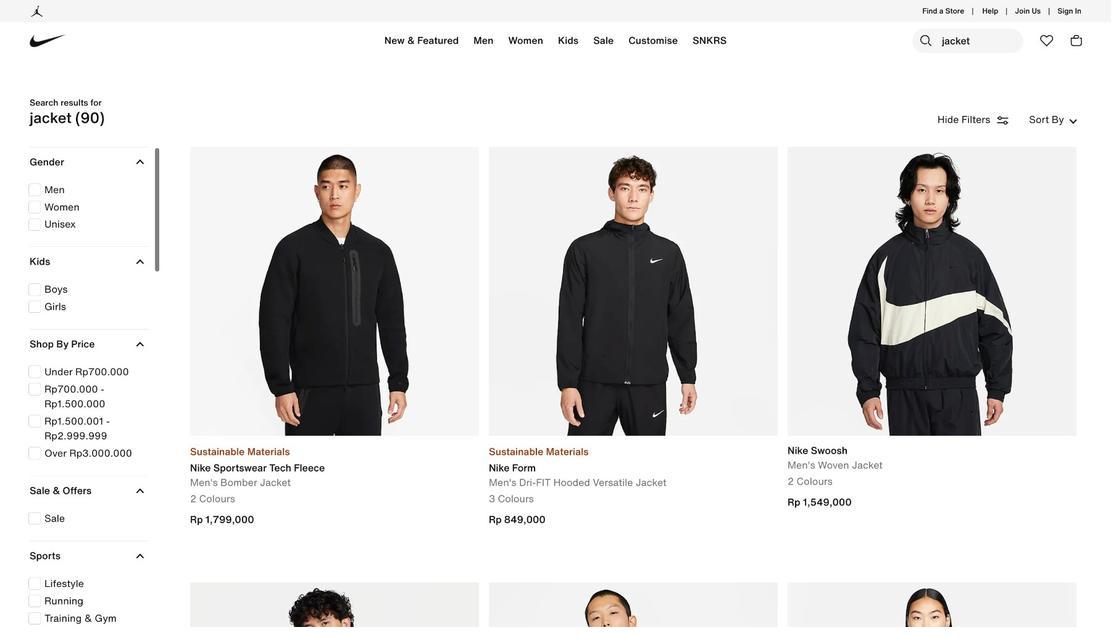 Task type: vqa. For each thing, say whether or not it's contained in the screenshot.
Nike Diamond Select Bat Pack (31L) image
no



Task type: describe. For each thing, give the bounding box(es) containing it.
Search Products text field
[[913, 28, 1024, 53]]

chevron image for shop by price group
[[136, 340, 145, 349]]

nike sportswear essential repel women's woven jacket image
[[788, 583, 1077, 627]]

chevron image for 'kids' group
[[136, 258, 145, 266]]

nike sportswear windrunner men's hooded jacket image
[[489, 583, 778, 627]]

open search modal image
[[919, 33, 934, 48]]

nike life men's woven ma1 flight jacket image
[[190, 583, 479, 627]]

Filter for Over Rp3.000.000 button
[[28, 446, 145, 461]]

nike form men's dri-fit hooded versatile jacket image
[[489, 147, 778, 436]]

Filter for Girls checkbox
[[28, 300, 145, 314]]

nike homepage image
[[24, 17, 72, 65]]

shop by price group
[[27, 365, 148, 461]]

kids group
[[27, 282, 148, 314]]

sports group
[[27, 577, 148, 627]]

2 chevron image from the top
[[136, 487, 145, 495]]

filter ds image
[[996, 113, 1010, 128]]

favourites image
[[1040, 33, 1055, 48]]

gender group
[[27, 183, 148, 232]]

Filter for Running checkbox
[[28, 594, 145, 609]]



Task type: locate. For each thing, give the bounding box(es) containing it.
sort by element
[[938, 111, 1082, 128]]

Filter for Under Rp700.000 button
[[28, 365, 145, 380]]

1 chevron image from the top
[[136, 158, 145, 166]]

Filter for Rp700.000 - Rp1.500.000 button
[[28, 382, 145, 412]]

chevron image for sports group
[[136, 552, 145, 561]]

jordan image
[[30, 4, 44, 19]]

1 vertical spatial chevron image
[[136, 487, 145, 495]]

chevron image up filter for sale checkbox
[[136, 487, 145, 495]]

Filter for Unisex checkbox
[[28, 217, 145, 232]]

Filter for Boys checkbox
[[28, 282, 145, 297]]

nike swoosh men's woven jacket image
[[788, 147, 1077, 436]]

Filter for Rp1.500.001 - Rp2.999.999 button
[[28, 414, 145, 444]]

Filter for Lifestyle checkbox
[[28, 577, 145, 591]]

chevron image up filter for men checkbox
[[136, 158, 145, 166]]

Filter for Training & Gym checkbox
[[28, 611, 145, 626]]

Filter for Men checkbox
[[28, 183, 145, 197]]

chevron image
[[1070, 117, 1078, 126], [136, 258, 145, 266], [136, 340, 145, 349], [136, 552, 145, 561]]

0 vertical spatial chevron image
[[136, 158, 145, 166]]

nike sportswear tech fleece men's bomber jacket image
[[190, 147, 479, 436]]

menu bar
[[210, 25, 902, 62]]

chevron image
[[136, 158, 145, 166], [136, 487, 145, 495]]

Filter for Women checkbox
[[28, 200, 145, 215]]

Filter for Sale checkbox
[[28, 511, 145, 526]]



